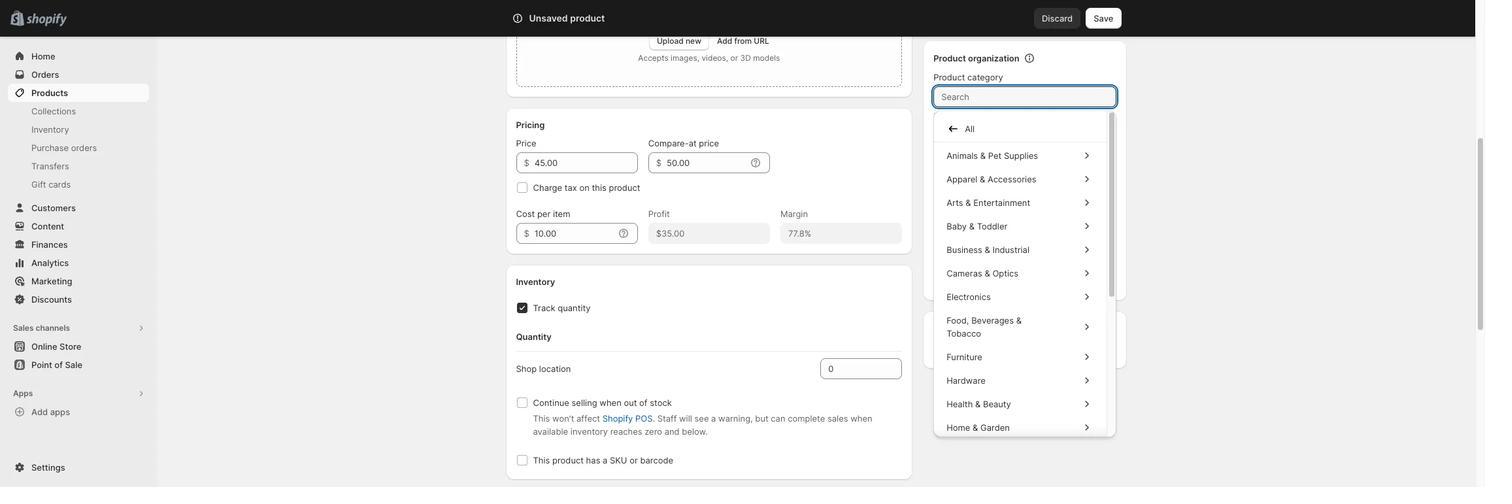 Task type: describe. For each thing, give the bounding box(es) containing it.
0 vertical spatial collections
[[31, 106, 76, 116]]

0 horizontal spatial tax
[[565, 182, 577, 193]]

gift
[[31, 179, 46, 190]]

0 horizontal spatial or
[[630, 455, 638, 466]]

add apps button
[[8, 403, 149, 421]]

analytics
[[31, 258, 69, 268]]

sales channels
[[13, 323, 70, 333]]

content link
[[8, 217, 149, 235]]

cost
[[516, 209, 535, 219]]

apparel
[[947, 174, 978, 184]]

accessories
[[988, 174, 1037, 184]]

1 vertical spatial a
[[603, 455, 608, 466]]

point of sale link
[[8, 356, 149, 374]]

add from url
[[717, 36, 770, 46]]

add from url button
[[717, 36, 770, 46]]

tax rates link
[[996, 111, 1032, 122]]

health & beauty
[[947, 399, 1012, 409]]

save
[[1094, 13, 1114, 24]]

track quantity
[[533, 303, 591, 313]]

product for this product has a sku or barcode
[[553, 455, 584, 466]]

online store
[[31, 341, 81, 352]]

determines us tax rates
[[934, 111, 1032, 122]]

can
[[771, 413, 786, 424]]

cameras & optics
[[947, 268, 1019, 279]]

1 vertical spatial collections
[[934, 213, 979, 224]]

purchase
[[31, 143, 69, 153]]

furniture
[[947, 352, 983, 362]]

states
[[1043, 3, 1069, 13]]

entertainment
[[974, 197, 1031, 208]]

affect
[[577, 413, 600, 424]]

at
[[689, 138, 697, 148]]

orders
[[71, 143, 97, 153]]

price
[[699, 138, 719, 148]]

cameras
[[947, 268, 983, 279]]

product category
[[934, 72, 1004, 82]]

industrial
[[993, 245, 1030, 255]]

a inside . staff will see a warning, but can complete sales when available inventory reaches zero and below.
[[712, 413, 716, 424]]

unsaved product
[[529, 12, 605, 24]]

discard button
[[1035, 8, 1081, 29]]

pos
[[636, 413, 653, 424]]

. staff will see a warning, but can complete sales when available inventory reaches zero and below.
[[533, 413, 873, 437]]

apparel & accessories
[[947, 174, 1037, 184]]

international
[[944, 3, 995, 13]]

below.
[[682, 426, 708, 437]]

point of sale button
[[0, 356, 157, 374]]

tags
[[934, 255, 953, 266]]

won't
[[553, 413, 574, 424]]

& inside "food, beverages & tobacco"
[[1017, 315, 1022, 326]]

products
[[31, 88, 68, 98]]

apps
[[50, 407, 70, 417]]

shopify
[[603, 413, 633, 424]]

and inside . staff will see a warning, but can complete sales when available inventory reaches zero and below.
[[665, 426, 680, 437]]

& for pet
[[981, 150, 986, 161]]

& for entertainment
[[966, 197, 972, 208]]

transfers
[[31, 161, 69, 171]]

Profit text field
[[649, 223, 770, 244]]

Margin text field
[[781, 223, 903, 244]]

home & garden
[[947, 422, 1010, 433]]

sales
[[828, 413, 849, 424]]

0 vertical spatial when
[[600, 398, 622, 408]]

tobacco
[[947, 328, 982, 339]]

search button
[[548, 8, 928, 29]]

upload
[[657, 36, 684, 46]]

zero
[[645, 426, 662, 437]]

shop location
[[516, 364, 571, 374]]

sales channels button
[[8, 319, 149, 337]]

reaches
[[611, 426, 643, 437]]

electronics
[[947, 292, 991, 302]]

videos,
[[702, 53, 729, 63]]

search
[[570, 13, 598, 24]]

settings link
[[8, 458, 149, 477]]

us
[[982, 111, 994, 122]]

hardware
[[947, 375, 986, 386]]

apps button
[[8, 385, 149, 403]]

save button
[[1086, 8, 1122, 29]]

product for product organization
[[934, 53, 966, 63]]

add for add from url
[[717, 36, 733, 46]]

settings
[[31, 462, 65, 473]]

inventory link
[[8, 120, 149, 139]]

gift cards link
[[8, 175, 149, 194]]

shopify image
[[26, 14, 67, 27]]

Price text field
[[535, 152, 638, 173]]

add apps
[[31, 407, 70, 417]]

Compare-at price text field
[[667, 152, 747, 173]]

product for default product
[[973, 343, 1004, 353]]

content
[[31, 221, 64, 231]]

margin
[[781, 209, 808, 219]]

quantity
[[558, 303, 591, 313]]

analytics link
[[8, 254, 149, 272]]

cards
[[49, 179, 71, 190]]

product for product type
[[934, 129, 965, 140]]

& for garden
[[973, 422, 979, 433]]

discard
[[1042, 13, 1073, 24]]

collections link
[[8, 102, 149, 120]]

Product category text field
[[934, 86, 1117, 107]]

category
[[968, 72, 1004, 82]]

product for product category
[[934, 72, 965, 82]]

sale
[[65, 360, 82, 370]]

continue
[[533, 398, 570, 408]]

orders link
[[8, 65, 149, 84]]

of inside point of sale link
[[54, 360, 63, 370]]

from
[[735, 36, 752, 46]]



Task type: vqa. For each thing, say whether or not it's contained in the screenshot.
& related to Accessories
yes



Task type: locate. For each thing, give the bounding box(es) containing it.
toddler
[[977, 221, 1008, 231]]

transfers link
[[8, 157, 149, 175]]

or left 3d at the top of page
[[731, 53, 738, 63]]

inventory up track
[[516, 277, 555, 287]]

default product
[[942, 343, 1004, 353]]

$ down 'price'
[[524, 158, 530, 168]]

& right arts
[[966, 197, 972, 208]]

1 vertical spatial when
[[851, 413, 873, 424]]

pet
[[989, 150, 1002, 161]]

vendor
[[934, 171, 963, 182]]

1 vertical spatial inventory
[[516, 277, 555, 287]]

template
[[964, 323, 999, 334]]

this for this product has a sku or barcode
[[533, 455, 550, 466]]

this for this won't affect shopify pos
[[533, 413, 550, 424]]

0 vertical spatial product
[[934, 53, 966, 63]]

this product has a sku or barcode
[[533, 455, 674, 466]]

charge
[[533, 182, 562, 193]]

product down the product organization
[[934, 72, 965, 82]]

products link
[[8, 84, 149, 102]]

see
[[695, 413, 709, 424]]

1 vertical spatial home
[[947, 422, 971, 433]]

0 vertical spatial tax
[[996, 111, 1009, 122]]

& for toddler
[[970, 221, 975, 231]]

default
[[942, 343, 971, 353]]

0 horizontal spatial collections
[[31, 106, 76, 116]]

0 horizontal spatial when
[[600, 398, 622, 408]]

sales
[[13, 323, 34, 333]]

organization
[[969, 53, 1020, 63]]

or
[[731, 53, 738, 63], [630, 455, 638, 466]]

list box
[[934, 116, 1107, 487]]

1 horizontal spatial inventory
[[516, 277, 555, 287]]

& right apparel
[[980, 174, 986, 184]]

images,
[[671, 53, 700, 63]]

product organization
[[934, 53, 1020, 63]]

& for accessories
[[980, 174, 986, 184]]

supplies
[[1004, 150, 1039, 161]]

add left from
[[717, 36, 733, 46]]

0 horizontal spatial home
[[31, 51, 55, 61]]

but
[[756, 413, 769, 424]]

type
[[968, 129, 986, 140]]

& left the optics on the right of the page
[[985, 268, 991, 279]]

1 vertical spatial or
[[630, 455, 638, 466]]

inventory up the purchase
[[31, 124, 69, 135]]

& right baby
[[970, 221, 975, 231]]

of right out
[[640, 398, 648, 408]]

2 this from the top
[[533, 455, 550, 466]]

gift cards
[[31, 179, 71, 190]]

of left the 'sale'
[[54, 360, 63, 370]]

collections down products
[[31, 106, 76, 116]]

product down determines at the top
[[934, 129, 965, 140]]

online store link
[[8, 337, 149, 356]]

0 vertical spatial or
[[731, 53, 738, 63]]

when inside . staff will see a warning, but can complete sales when available inventory reaches zero and below.
[[851, 413, 873, 424]]

customers
[[31, 203, 76, 213]]

1 horizontal spatial a
[[712, 413, 716, 424]]

all
[[965, 124, 975, 134]]

1 vertical spatial of
[[640, 398, 648, 408]]

1 horizontal spatial collections
[[934, 213, 979, 224]]

0 vertical spatial a
[[712, 413, 716, 424]]

1 vertical spatial tax
[[565, 182, 577, 193]]

barcode
[[640, 455, 674, 466]]

complete
[[788, 413, 825, 424]]

3 product from the top
[[934, 129, 965, 140]]

product type
[[934, 129, 986, 140]]

tax left on
[[565, 182, 577, 193]]

1 horizontal spatial add
[[717, 36, 733, 46]]

None number field
[[821, 358, 883, 379]]

home for home
[[31, 51, 55, 61]]

0 vertical spatial this
[[533, 413, 550, 424]]

selling
[[572, 398, 597, 408]]

this won't affect shopify pos
[[533, 413, 653, 424]]

add inside button
[[31, 407, 48, 417]]

0 horizontal spatial of
[[54, 360, 63, 370]]

this down available
[[533, 455, 550, 466]]

product
[[570, 12, 605, 24], [609, 182, 641, 193], [973, 343, 1004, 353], [553, 455, 584, 466]]

inventory
[[571, 426, 608, 437]]

business
[[947, 245, 983, 255]]

and down staff
[[665, 426, 680, 437]]

channels
[[36, 323, 70, 333]]

cost per item
[[516, 209, 571, 219]]

1 horizontal spatial or
[[731, 53, 738, 63]]

0 vertical spatial and
[[997, 3, 1012, 13]]

theme
[[934, 323, 962, 334]]

1 product from the top
[[934, 53, 966, 63]]

accepts images, videos, or 3d models
[[638, 53, 780, 63]]

0 horizontal spatial inventory
[[31, 124, 69, 135]]

$ for price
[[524, 158, 530, 168]]

continue selling when out of stock
[[533, 398, 672, 408]]

home up orders
[[31, 51, 55, 61]]

0 vertical spatial inventory
[[31, 124, 69, 135]]

1 vertical spatial and
[[665, 426, 680, 437]]

product left has
[[553, 455, 584, 466]]

& for beauty
[[976, 399, 981, 409]]

list box containing all
[[934, 116, 1107, 487]]

and left united
[[997, 3, 1012, 13]]

& right business
[[985, 245, 991, 255]]

& for optics
[[985, 268, 991, 279]]

point of sale
[[31, 360, 82, 370]]

1 vertical spatial product
[[934, 72, 965, 82]]

1 vertical spatial add
[[31, 407, 48, 417]]

Cost per item text field
[[535, 223, 615, 244]]

rates
[[1011, 111, 1032, 122]]

& right the health
[[976, 399, 981, 409]]

orders
[[31, 69, 59, 80]]

$ down compare-
[[656, 158, 662, 168]]

shopify pos link
[[603, 413, 653, 424]]

animals & pet supplies
[[947, 150, 1039, 161]]

product down the template
[[973, 343, 1004, 353]]

2 product from the top
[[934, 72, 965, 82]]

home down the health
[[947, 422, 971, 433]]

product right unsaved
[[570, 12, 605, 24]]

tax right us
[[996, 111, 1009, 122]]

health
[[947, 399, 973, 409]]

0 horizontal spatial and
[[665, 426, 680, 437]]

add for add apps
[[31, 407, 48, 417]]

baby
[[947, 221, 967, 231]]

$ down "cost"
[[524, 228, 530, 239]]

0 horizontal spatial add
[[31, 407, 48, 417]]

or right sku
[[630, 455, 638, 466]]

per
[[537, 209, 551, 219]]

when
[[600, 398, 622, 408], [851, 413, 873, 424]]

discounts link
[[8, 290, 149, 309]]

product right this
[[609, 182, 641, 193]]

$ for cost per item
[[524, 228, 530, 239]]

0 vertical spatial home
[[31, 51, 55, 61]]

inventory inside inventory 'link'
[[31, 124, 69, 135]]

optics
[[993, 268, 1019, 279]]

1 horizontal spatial of
[[640, 398, 648, 408]]

product for unsaved product
[[570, 12, 605, 24]]

this up available
[[533, 413, 550, 424]]

$ for compare-at price
[[656, 158, 662, 168]]

item
[[553, 209, 571, 219]]

staff
[[658, 413, 677, 424]]

2 vertical spatial product
[[934, 129, 965, 140]]

warning,
[[719, 413, 753, 424]]

0 horizontal spatial a
[[603, 455, 608, 466]]

& for industrial
[[985, 245, 991, 255]]

beverages
[[972, 315, 1014, 326]]

product up product category on the right top
[[934, 53, 966, 63]]

.
[[653, 413, 655, 424]]

& right beverages
[[1017, 315, 1022, 326]]

1 horizontal spatial tax
[[996, 111, 1009, 122]]

1 horizontal spatial home
[[947, 422, 971, 433]]

upload new button
[[649, 32, 710, 50]]

collections
[[31, 106, 76, 116], [934, 213, 979, 224]]

a right the see in the left of the page
[[712, 413, 716, 424]]

will
[[679, 413, 692, 424]]

discounts
[[31, 294, 72, 305]]

store
[[60, 341, 81, 352]]

international and united states
[[944, 3, 1069, 13]]

when up shopify
[[600, 398, 622, 408]]

0 vertical spatial of
[[54, 360, 63, 370]]

garden
[[981, 422, 1010, 433]]

available
[[533, 426, 568, 437]]

0 vertical spatial add
[[717, 36, 733, 46]]

inventory
[[31, 124, 69, 135], [516, 277, 555, 287]]

on
[[580, 182, 590, 193]]

determines
[[934, 111, 980, 122]]

out
[[624, 398, 637, 408]]

unsaved
[[529, 12, 568, 24]]

1 horizontal spatial and
[[997, 3, 1012, 13]]

online
[[31, 341, 57, 352]]

home for home & garden
[[947, 422, 971, 433]]

add left the apps
[[31, 407, 48, 417]]

& left garden
[[973, 422, 979, 433]]

1 horizontal spatial when
[[851, 413, 873, 424]]

animals
[[947, 150, 978, 161]]

& left 'pet'
[[981, 150, 986, 161]]

collections down arts
[[934, 213, 979, 224]]

food,
[[947, 315, 969, 326]]

beauty
[[984, 399, 1012, 409]]

1 vertical spatial this
[[533, 455, 550, 466]]

a right has
[[603, 455, 608, 466]]

1 this from the top
[[533, 413, 550, 424]]

track
[[533, 303, 556, 313]]

when right the sales
[[851, 413, 873, 424]]



